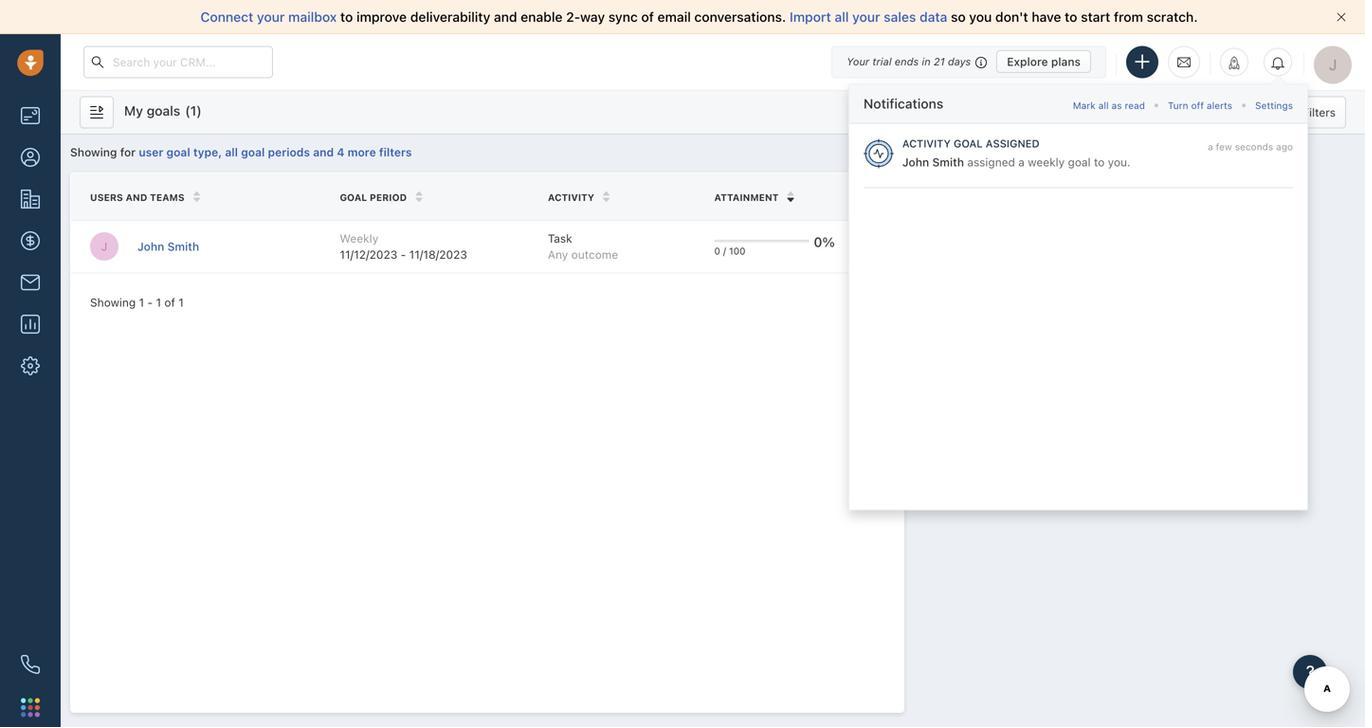 Task type: vqa. For each thing, say whether or not it's contained in the screenshot.
All activities ( 2 )'s ")"
no



Task type: describe. For each thing, give the bounding box(es) containing it.
mark
[[1073, 100, 1096, 111]]

start
[[1081, 9, 1111, 25]]

notifications
[[864, 96, 944, 111]]

for
[[120, 146, 136, 159]]

john smith link
[[137, 239, 199, 255]]

resources:
[[1220, 180, 1287, 195]]

settings
[[1255, 100, 1293, 111]]

1 horizontal spatial to
[[1065, 9, 1078, 25]]

goal inside activity goal assigned john smith assigned a weekly goal to you.
[[954, 137, 983, 150]]

filters button
[[1275, 96, 1346, 128]]

ago
[[1276, 141, 1293, 152]]

add goal button
[[1161, 96, 1228, 128]]

1 horizontal spatial your
[[852, 9, 880, 25]]

conversations.
[[694, 9, 786, 25]]

have
[[1032, 9, 1061, 25]]

ends
[[895, 55, 919, 68]]

1 vertical spatial smith
[[167, 240, 199, 253]]

explore plans
[[1007, 55, 1081, 68]]

user
[[139, 146, 163, 159]]

periods
[[268, 146, 310, 159]]

you
[[969, 9, 992, 25]]

turn off alerts link
[[1168, 94, 1233, 113]]

weekly
[[340, 232, 378, 245]]

add
[[1171, 106, 1193, 119]]

need
[[923, 180, 957, 195]]

explore
[[1007, 55, 1048, 68]]

alerts
[[1207, 100, 1233, 111]]

/
[[723, 246, 726, 256]]

your trial ends in 21 days
[[847, 55, 971, 68]]

my
[[124, 103, 143, 119]]

task any outcome
[[548, 232, 618, 261]]

1 horizontal spatial of
[[641, 9, 654, 25]]

deliverability
[[410, 9, 490, 25]]

seconds
[[1235, 141, 1274, 152]]

explore plans link
[[997, 50, 1091, 73]]

0 / 100
[[714, 246, 746, 256]]

0 horizontal spatial john
[[137, 240, 164, 253]]

import
[[790, 9, 831, 25]]

phone image
[[21, 655, 40, 674]]

mailbox
[[288, 9, 337, 25]]

goal period
[[340, 192, 407, 203]]

weekly 11/12/2023 - 11/18/2023
[[340, 232, 467, 261]]

period
[[370, 192, 407, 203]]

activity goal assigned john smith assigned a weekly goal to you.
[[902, 137, 1131, 169]]

4
[[337, 146, 345, 159]]

21
[[934, 55, 945, 68]]

(
[[185, 103, 190, 119]]

you.
[[1108, 156, 1131, 169]]

configuring
[[991, 180, 1062, 195]]

help
[[960, 180, 987, 195]]

assigned
[[967, 156, 1015, 169]]

scratch.
[[1147, 9, 1198, 25]]

1 vertical spatial and
[[313, 146, 334, 159]]

0 horizontal spatial goal
[[340, 192, 367, 203]]

teams
[[150, 192, 185, 203]]

goal inside activity goal assigned john smith assigned a weekly goal to you.
[[1068, 156, 1091, 169]]

goal inside "button"
[[1196, 106, 1219, 119]]

0 horizontal spatial your
[[257, 9, 285, 25]]

attainment
[[714, 192, 779, 203]]

a inside activity goal assigned john smith assigned a weekly goal to you.
[[1019, 156, 1025, 169]]

settings?
[[1097, 180, 1155, 195]]

0 horizontal spatial to
[[340, 9, 353, 25]]

close image
[[1337, 12, 1346, 22]]

task
[[548, 232, 572, 245]]

outcome
[[571, 248, 618, 261]]

- for 1
[[147, 296, 153, 309]]

connect your mailbox link
[[200, 9, 340, 25]]

a few seconds ago
[[1208, 141, 1293, 152]]

100
[[729, 246, 746, 256]]

trial
[[873, 55, 892, 68]]

users and teams
[[90, 192, 185, 203]]

as
[[1112, 100, 1122, 111]]

2 horizontal spatial your
[[1066, 180, 1094, 195]]

any
[[548, 248, 568, 261]]

1 vertical spatial of
[[164, 296, 175, 309]]

try
[[1158, 180, 1178, 195]]



Task type: locate. For each thing, give the bounding box(es) containing it.
1 horizontal spatial 0
[[814, 234, 822, 250]]

your left the mailbox
[[257, 9, 285, 25]]

john right j
[[137, 240, 164, 253]]

improve
[[357, 9, 407, 25]]

1 vertical spatial activity
[[548, 192, 594, 203]]

few
[[1216, 141, 1232, 152]]

to inside activity goal assigned john smith assigned a weekly goal to you.
[[1094, 156, 1105, 169]]

type,
[[193, 146, 222, 159]]

0 horizontal spatial and
[[126, 192, 147, 203]]

enable
[[521, 9, 563, 25]]

0 horizontal spatial -
[[147, 296, 153, 309]]

goal up assigned
[[954, 137, 983, 150]]

plans
[[1051, 55, 1081, 68]]

connect
[[200, 9, 253, 25]]

0 vertical spatial all
[[835, 9, 849, 25]]

and left enable
[[494, 9, 517, 25]]

turn off alerts
[[1168, 100, 1233, 111]]

and left 4
[[313, 146, 334, 159]]

0 right the 100
[[814, 234, 822, 250]]

activity inside activity goal assigned john smith assigned a weekly goal to you.
[[902, 137, 951, 150]]

and
[[494, 9, 517, 25], [313, 146, 334, 159], [126, 192, 147, 203]]

0 vertical spatial john
[[902, 156, 929, 169]]

2-
[[566, 9, 580, 25]]

your left settings?
[[1066, 180, 1094, 195]]

smith down "teams" at left
[[167, 240, 199, 253]]

john smith
[[137, 240, 199, 253]]

- for 11/18/2023
[[401, 248, 406, 261]]

0 left /
[[714, 246, 720, 256]]

weekly
[[1028, 156, 1065, 169]]

need help configuring your settings? try these resources:
[[923, 180, 1287, 195]]

way
[[580, 9, 605, 25]]

0 for 0 / 100
[[714, 246, 720, 256]]

goal left the period
[[340, 192, 367, 203]]

add goal
[[1171, 106, 1219, 119]]

0 vertical spatial a
[[1208, 141, 1213, 152]]

john up need
[[902, 156, 929, 169]]

0 horizontal spatial all
[[225, 146, 238, 159]]

0 horizontal spatial a
[[1019, 156, 1025, 169]]

more
[[348, 146, 376, 159]]

0 vertical spatial smith
[[932, 156, 964, 169]]

my goals ( 1 )
[[124, 103, 202, 119]]

smith
[[932, 156, 964, 169], [167, 240, 199, 253]]

activity up need
[[902, 137, 951, 150]]

your
[[257, 9, 285, 25], [852, 9, 880, 25], [1066, 180, 1094, 195]]

showing left for in the top of the page
[[70, 146, 117, 159]]

your
[[847, 55, 870, 68]]

all left as
[[1099, 100, 1109, 111]]

0 vertical spatial -
[[401, 248, 406, 261]]

showing for showing 1 - 1 of 1
[[90, 296, 136, 309]]

2 horizontal spatial to
[[1094, 156, 1105, 169]]

Search your CRM... text field
[[83, 46, 273, 78]]

smith up need
[[932, 156, 964, 169]]

showing 1 - 1 of 1
[[90, 296, 184, 309]]

in
[[922, 55, 931, 68]]

1
[[190, 103, 197, 119], [139, 296, 144, 309], [156, 296, 161, 309], [178, 296, 184, 309]]

- down john smith link
[[147, 296, 153, 309]]

1 vertical spatial john
[[137, 240, 164, 253]]

filters
[[379, 146, 412, 159]]

)
[[197, 103, 202, 119]]

all right type,
[[225, 146, 238, 159]]

mark all as read link
[[1073, 94, 1145, 113]]

%
[[822, 234, 835, 250]]

email image
[[1178, 54, 1191, 70]]

all right import
[[835, 9, 849, 25]]

connect your mailbox to improve deliverability and enable 2-way sync of email conversations. import all your sales data so you don't have to start from scratch.
[[200, 9, 1198, 25]]

1 horizontal spatial smith
[[932, 156, 964, 169]]

-
[[401, 248, 406, 261], [147, 296, 153, 309]]

1 horizontal spatial -
[[401, 248, 406, 261]]

1 vertical spatial -
[[147, 296, 153, 309]]

to right the mailbox
[[340, 9, 353, 25]]

don't
[[996, 9, 1028, 25]]

sync
[[608, 9, 638, 25]]

2 vertical spatial and
[[126, 192, 147, 203]]

1 vertical spatial all
[[1099, 100, 1109, 111]]

0 vertical spatial of
[[641, 9, 654, 25]]

of down john smith link
[[164, 296, 175, 309]]

0 vertical spatial showing
[[70, 146, 117, 159]]

assigned
[[986, 137, 1040, 150]]

1 vertical spatial showing
[[90, 296, 136, 309]]

goals
[[147, 103, 180, 119]]

1 horizontal spatial all
[[835, 9, 849, 25]]

0 vertical spatial activity
[[902, 137, 951, 150]]

filters
[[1303, 106, 1336, 119]]

11/18/2023
[[409, 248, 467, 261]]

activity
[[902, 137, 951, 150], [548, 192, 594, 203]]

11/12/2023
[[340, 248, 397, 261]]

settings link
[[1255, 94, 1293, 113]]

days
[[948, 55, 971, 68]]

activity for activity goal assigned john smith assigned a weekly goal to you.
[[902, 137, 951, 150]]

showing down j
[[90, 296, 136, 309]]

showing for user goal type, all goal periods and 4 more filters
[[70, 146, 412, 159]]

0 for 0 %
[[814, 234, 822, 250]]

john
[[902, 156, 929, 169], [137, 240, 164, 253]]

1 horizontal spatial john
[[902, 156, 929, 169]]

smith inside activity goal assigned john smith assigned a weekly goal to you.
[[932, 156, 964, 169]]

data
[[920, 9, 948, 25]]

2 horizontal spatial and
[[494, 9, 517, 25]]

1 horizontal spatial activity
[[902, 137, 951, 150]]

1 horizontal spatial a
[[1208, 141, 1213, 152]]

turn
[[1168, 100, 1189, 111]]

0 horizontal spatial 0
[[714, 246, 720, 256]]

0 horizontal spatial of
[[164, 296, 175, 309]]

to
[[340, 9, 353, 25], [1065, 9, 1078, 25], [1094, 156, 1105, 169]]

off
[[1191, 100, 1204, 111]]

a down assigned
[[1019, 156, 1025, 169]]

0 vertical spatial goal
[[954, 137, 983, 150]]

a left few
[[1208, 141, 1213, 152]]

phone element
[[11, 646, 49, 684]]

activity up task
[[548, 192, 594, 203]]

sales
[[884, 9, 916, 25]]

1 vertical spatial goal
[[340, 192, 367, 203]]

freshworks switcher image
[[21, 698, 40, 717]]

mark all as read
[[1073, 100, 1145, 111]]

0
[[814, 234, 822, 250], [714, 246, 720, 256]]

to left start
[[1065, 9, 1078, 25]]

from
[[1114, 9, 1143, 25]]

activity for activity
[[548, 192, 594, 203]]

0 %
[[814, 234, 835, 250]]

to left 'you.'
[[1094, 156, 1105, 169]]

and right users
[[126, 192, 147, 203]]

email
[[658, 9, 691, 25]]

j
[[101, 240, 107, 253]]

these
[[1182, 180, 1217, 195]]

1 horizontal spatial and
[[313, 146, 334, 159]]

john inside activity goal assigned john smith assigned a weekly goal to you.
[[902, 156, 929, 169]]

all
[[835, 9, 849, 25], [1099, 100, 1109, 111], [225, 146, 238, 159]]

2 vertical spatial all
[[225, 146, 238, 159]]

- inside weekly 11/12/2023 - 11/18/2023
[[401, 248, 406, 261]]

- right 11/12/2023
[[401, 248, 406, 261]]

a
[[1208, 141, 1213, 152], [1019, 156, 1025, 169]]

users
[[90, 192, 123, 203]]

0 horizontal spatial smith
[[167, 240, 199, 253]]

showing
[[70, 146, 117, 159], [90, 296, 136, 309]]

of right sync
[[641, 9, 654, 25]]

user goal type, all goal periods and 4 more filters link
[[139, 146, 412, 159]]

0 vertical spatial and
[[494, 9, 517, 25]]

2 horizontal spatial all
[[1099, 100, 1109, 111]]

your left sales
[[852, 9, 880, 25]]

1 horizontal spatial goal
[[954, 137, 983, 150]]

so
[[951, 9, 966, 25]]

read
[[1125, 100, 1145, 111]]

0 horizontal spatial activity
[[548, 192, 594, 203]]

showing for showing for user goal type, all goal periods and 4 more filters
[[70, 146, 117, 159]]

1 vertical spatial a
[[1019, 156, 1025, 169]]



